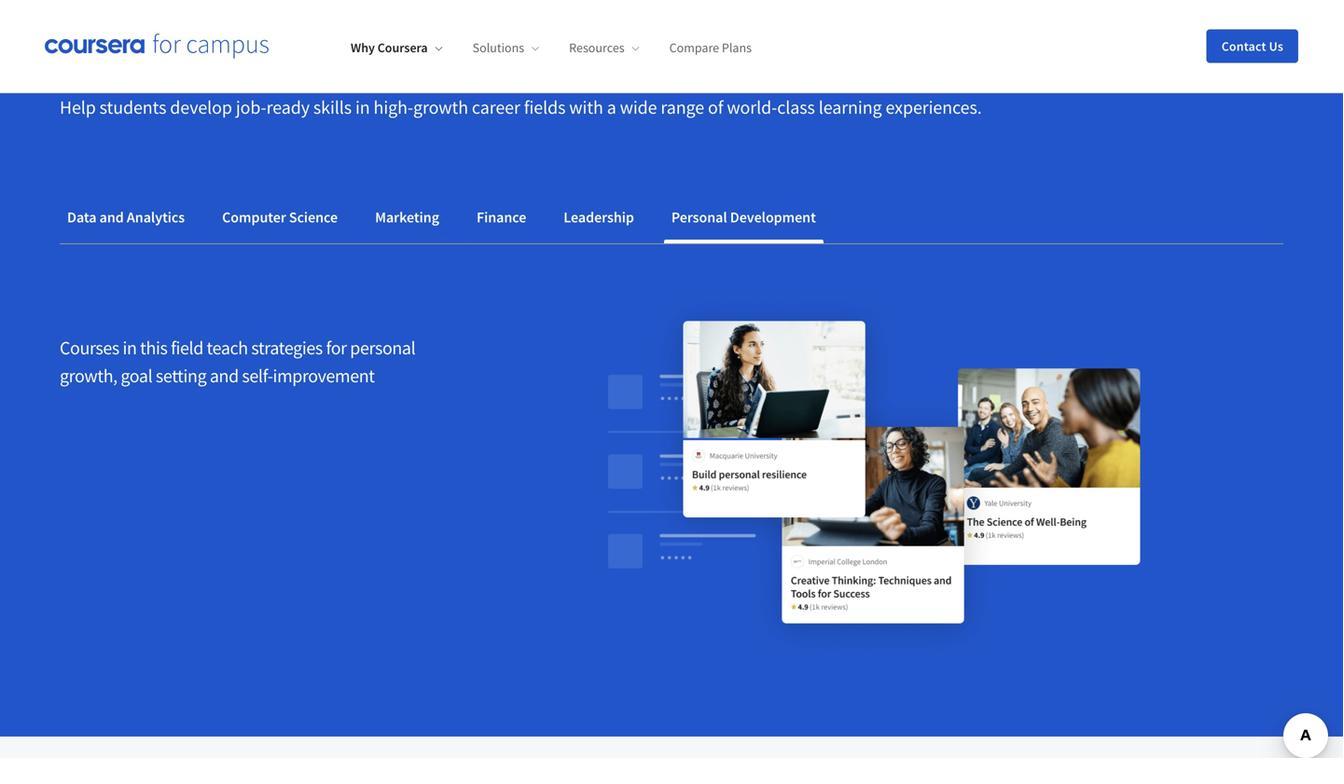 Task type: vqa. For each thing, say whether or not it's contained in the screenshot.
Contact
yes



Task type: describe. For each thing, give the bounding box(es) containing it.
coursera
[[377, 39, 428, 56]]

why coursera link
[[351, 39, 443, 56]]

high-
[[374, 96, 413, 119]]

offer up-to-date and in-demand content
[[60, 21, 762, 73]]

goal
[[121, 364, 152, 388]]

field
[[171, 336, 203, 360]]

contact us
[[1222, 38, 1283, 55]]

a
[[607, 96, 616, 119]]

and inside button
[[99, 208, 124, 227]]

offer
[[60, 21, 149, 73]]

computer science
[[222, 208, 338, 227]]

world-
[[727, 96, 777, 119]]

resources
[[569, 39, 625, 56]]

wide
[[620, 96, 657, 119]]

science
[[289, 208, 338, 227]]

in-
[[426, 21, 473, 73]]

data
[[67, 208, 97, 227]]

growth
[[413, 96, 468, 119]]

help
[[60, 96, 96, 119]]

to-
[[215, 21, 265, 73]]

ready
[[266, 96, 310, 119]]

for
[[326, 336, 347, 360]]

this
[[140, 336, 167, 360]]

finance button
[[469, 195, 534, 240]]

fields
[[524, 96, 566, 119]]

date
[[265, 21, 343, 73]]

data and analytics
[[67, 208, 185, 227]]

marketing
[[375, 208, 439, 227]]

personal
[[350, 336, 415, 360]]

skills
[[313, 96, 352, 119]]

demand
[[473, 21, 618, 73]]

content
[[626, 21, 762, 73]]

and inside courses in this field teach strategies for personal growth, goal setting and self-improvement
[[210, 364, 239, 388]]

data and analytics button
[[60, 195, 192, 240]]

range
[[661, 96, 704, 119]]

leadership button
[[556, 195, 642, 240]]

growth,
[[60, 364, 117, 388]]

development
[[730, 208, 816, 227]]

develop
[[170, 96, 232, 119]]



Task type: locate. For each thing, give the bounding box(es) containing it.
in left this at left top
[[123, 336, 137, 360]]

0 horizontal spatial and
[[99, 208, 124, 227]]

computer science button
[[215, 195, 345, 240]]

1 vertical spatial and
[[99, 208, 124, 227]]

2 horizontal spatial and
[[351, 21, 418, 73]]

leadership
[[564, 208, 634, 227]]

in right 'skills'
[[355, 96, 370, 119]]

coursera for campus image
[[45, 33, 269, 59]]

1 horizontal spatial and
[[210, 364, 239, 388]]

job-
[[236, 96, 266, 119]]

of
[[708, 96, 723, 119]]

finance
[[477, 208, 526, 227]]

experiences.
[[886, 96, 982, 119]]

compare
[[669, 39, 719, 56]]

class
[[777, 96, 815, 119]]

0 vertical spatial and
[[351, 21, 418, 73]]

content tabs tab list
[[60, 195, 1283, 243]]

personal development
[[671, 208, 816, 227]]

content personal development image image
[[510, 289, 1239, 662]]

analytics
[[127, 208, 185, 227]]

solutions link
[[473, 39, 539, 56]]

self-
[[242, 364, 273, 388]]

compare plans
[[669, 39, 752, 56]]

teach
[[207, 336, 248, 360]]

0 vertical spatial in
[[355, 96, 370, 119]]

in
[[355, 96, 370, 119], [123, 336, 137, 360]]

improvement
[[273, 364, 375, 388]]

career
[[472, 96, 520, 119]]

us
[[1269, 38, 1283, 55]]

learning
[[819, 96, 882, 119]]

setting
[[156, 364, 206, 388]]

0 horizontal spatial in
[[123, 336, 137, 360]]

compare plans link
[[669, 39, 752, 56]]

why coursera
[[351, 39, 428, 56]]

with
[[569, 96, 603, 119]]

resources link
[[569, 39, 639, 56]]

plans
[[722, 39, 752, 56]]

2 vertical spatial and
[[210, 364, 239, 388]]

solutions
[[473, 39, 524, 56]]

1 horizontal spatial in
[[355, 96, 370, 119]]

contact
[[1222, 38, 1266, 55]]

personal
[[671, 208, 727, 227]]

up-
[[157, 21, 215, 73]]

computer
[[222, 208, 286, 227]]

strategies
[[251, 336, 323, 360]]

in inside courses in this field teach strategies for personal growth, goal setting and self-improvement
[[123, 336, 137, 360]]

personal development button
[[664, 195, 823, 240]]

contact us button
[[1207, 29, 1298, 63]]

courses
[[60, 336, 119, 360]]

and
[[351, 21, 418, 73], [99, 208, 124, 227], [210, 364, 239, 388]]

marketing button
[[368, 195, 447, 240]]

1 vertical spatial in
[[123, 336, 137, 360]]

help students develop job-ready skills in high-growth career fields with a wide range of world-class learning experiences.
[[60, 96, 982, 119]]

courses in this field teach strategies for personal growth, goal setting and self-improvement
[[60, 336, 415, 388]]

students
[[99, 96, 166, 119]]

why
[[351, 39, 375, 56]]



